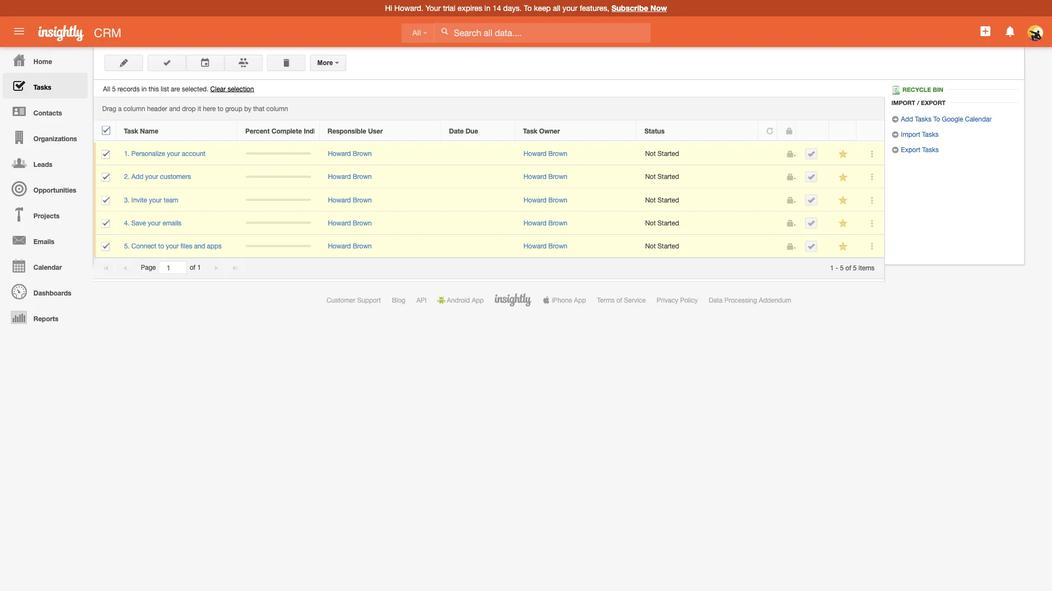 Task type: describe. For each thing, give the bounding box(es) containing it.
app for android app
[[472, 296, 484, 304]]

circle arrow right image for import tasks
[[892, 131, 899, 139]]

tasks inside navigation
[[33, 83, 51, 91]]

customer support
[[327, 296, 381, 304]]

indicator
[[304, 127, 332, 135]]

5. connect to your files and apps link
[[124, 242, 227, 250]]

1 field
[[159, 262, 186, 274]]

1 vertical spatial export
[[901, 146, 920, 153]]

api link
[[416, 296, 427, 304]]

and inside row
[[194, 242, 205, 250]]

1. personalize your account link
[[124, 150, 211, 158]]

1 column from the left
[[123, 105, 145, 113]]

policy
[[680, 296, 698, 304]]

following image for 4. save your emails
[[838, 218, 848, 229]]

drag a column header and drop it here to group by that column
[[102, 105, 288, 113]]

not for 1. personalize your account
[[645, 150, 656, 158]]

opportunities
[[33, 186, 76, 194]]

team
[[164, 196, 178, 204]]

5.
[[124, 242, 130, 250]]

api
[[416, 296, 427, 304]]

not started for 4. save your emails
[[645, 219, 679, 227]]

private task image for 3. invite your team
[[786, 197, 794, 204]]

calendar inside calendar link
[[33, 264, 62, 271]]

private task image for 5. connect to your files and apps
[[786, 243, 794, 251]]

dashboards
[[33, 289, 71, 297]]

0 vertical spatial to
[[524, 4, 532, 13]]

import for import / export
[[892, 99, 915, 106]]

projects link
[[3, 202, 88, 227]]

data
[[709, 296, 723, 304]]

0 horizontal spatial of
[[190, 264, 195, 272]]

export tasks link
[[892, 146, 939, 154]]

started for 1. personalize your account
[[658, 150, 679, 158]]

due
[[466, 127, 478, 135]]

blog
[[392, 296, 405, 304]]

not started for 2. add your customers
[[645, 173, 679, 181]]

hi howard. your trial expires in 14 days. to keep all your features, subscribe now
[[385, 4, 667, 13]]

home
[[33, 58, 52, 65]]

export tasks
[[899, 146, 939, 153]]

calendar link
[[3, 253, 88, 279]]

1. personalize your account
[[124, 150, 206, 158]]

calendar inside add tasks to google calendar link
[[965, 115, 992, 123]]

terms of service link
[[597, 296, 646, 304]]

selection
[[228, 85, 254, 93]]

user
[[368, 127, 383, 135]]

not started for 5. connect to your files and apps
[[645, 242, 679, 250]]

2 horizontal spatial of
[[846, 264, 851, 272]]

3. invite your team link
[[124, 196, 184, 204]]

apps
[[207, 242, 222, 250]]

2 column from the left
[[266, 105, 288, 113]]

page
[[141, 264, 156, 272]]

invite
[[131, 196, 147, 204]]

recycle
[[903, 86, 931, 93]]

not for 2. add your customers
[[645, 173, 656, 181]]

1 horizontal spatial export
[[921, 99, 946, 106]]

this
[[148, 85, 159, 93]]

0 horizontal spatial 5
[[112, 85, 116, 93]]

not started cell for 4. save your emails
[[637, 212, 758, 235]]

0 horizontal spatial in
[[142, 85, 147, 93]]

circle arrow left image
[[892, 146, 899, 154]]

add tasks to google calendar
[[899, 115, 992, 123]]

your
[[426, 4, 441, 13]]

circle arrow right image for add tasks to google calendar
[[892, 116, 899, 123]]

2 1 from the left
[[830, 264, 834, 272]]

navigation containing home
[[0, 47, 88, 330]]

not started cell for 2. add your customers
[[637, 166, 758, 189]]

customer support link
[[327, 296, 381, 304]]

contacts link
[[3, 99, 88, 124]]

0% complete image for 1. personalize your account
[[246, 153, 311, 155]]

14
[[493, 4, 501, 13]]

expires
[[458, 4, 482, 13]]

features,
[[580, 4, 609, 13]]

privacy
[[657, 296, 678, 304]]

keep
[[534, 4, 551, 13]]

owner
[[539, 127, 560, 135]]

more
[[317, 59, 335, 67]]

all for all 5 records in this list are selected. clear selection
[[103, 85, 110, 93]]

row containing 1. personalize your account
[[94, 142, 884, 166]]

all 5 records in this list are selected. clear selection
[[103, 85, 254, 93]]

android app
[[447, 296, 484, 304]]

task for task owner
[[523, 127, 537, 135]]

files
[[181, 242, 192, 250]]

crm
[[94, 26, 121, 40]]

iphone
[[552, 296, 572, 304]]

1 horizontal spatial to
[[933, 115, 940, 123]]

google
[[942, 115, 963, 123]]

name
[[140, 127, 158, 135]]

organizations link
[[3, 124, 88, 150]]

1.
[[124, 150, 130, 158]]

service
[[624, 296, 646, 304]]

tasks link
[[3, 73, 88, 99]]

more link
[[310, 55, 346, 71]]

header
[[147, 105, 167, 113]]

all
[[553, 4, 560, 13]]

contacts
[[33, 109, 62, 117]]

group
[[225, 105, 242, 113]]

-
[[836, 264, 838, 272]]

all link
[[401, 23, 435, 43]]

howard.
[[394, 4, 423, 13]]

mark this task complete image for 2. add your customers
[[807, 173, 815, 181]]

clear selection link
[[210, 85, 254, 93]]

mark this task complete image for 3. invite your team
[[807, 196, 815, 204]]

1 horizontal spatial 5
[[840, 264, 844, 272]]

your for team
[[149, 196, 162, 204]]

ok image
[[163, 59, 171, 67]]

data processing addendum link
[[709, 296, 791, 304]]

privacy policy
[[657, 296, 698, 304]]

not started for 3. invite your team
[[645, 196, 679, 204]]

by
[[244, 105, 251, 113]]

hi
[[385, 4, 392, 13]]

task name
[[124, 127, 158, 135]]

row containing 4. save your emails
[[94, 212, 884, 235]]

projects
[[33, 212, 60, 220]]

following image for 1. personalize your account
[[838, 149, 848, 160]]

emails link
[[3, 227, 88, 253]]

recycle bin
[[903, 86, 943, 93]]

terms of service
[[597, 296, 646, 304]]

mark this task complete image for 1. personalize your account
[[807, 150, 815, 158]]

records
[[118, 85, 140, 93]]

4. save your emails link
[[124, 219, 187, 227]]

all for all
[[412, 29, 421, 37]]

to inside row
[[158, 242, 164, 250]]

row containing 2. add your customers
[[94, 166, 884, 189]]

opportunities link
[[3, 176, 88, 202]]

your for customers
[[145, 173, 158, 181]]

not for 4. save your emails
[[645, 219, 656, 227]]



Task type: locate. For each thing, give the bounding box(es) containing it.
of 1
[[190, 264, 201, 272]]

1 vertical spatial circle arrow right image
[[892, 131, 899, 139]]

0 vertical spatial to
[[218, 105, 223, 113]]

3 started from the top
[[658, 196, 679, 204]]

mark this task complete image
[[807, 150, 815, 158], [807, 173, 815, 181], [807, 196, 815, 204], [807, 220, 815, 227]]

tasks up 'import tasks'
[[915, 115, 932, 123]]

all
[[412, 29, 421, 37], [103, 85, 110, 93]]

of
[[190, 264, 195, 272], [846, 264, 851, 272], [616, 296, 622, 304]]

0 vertical spatial import
[[892, 99, 915, 106]]

selected.
[[182, 85, 209, 93]]

2 circle arrow right image from the top
[[892, 131, 899, 139]]

1 vertical spatial to
[[158, 242, 164, 250]]

export right circle arrow left icon
[[901, 146, 920, 153]]

3.
[[124, 196, 130, 204]]

in
[[484, 4, 490, 13], [142, 85, 147, 93]]

percent
[[245, 127, 270, 135]]

in left this
[[142, 85, 147, 93]]

home link
[[3, 47, 88, 73]]

started for 3. invite your team
[[658, 196, 679, 204]]

organizations
[[33, 135, 77, 142]]

tasks down add tasks to google calendar link
[[922, 130, 939, 138]]

reports link
[[3, 305, 88, 330]]

addendum
[[759, 296, 791, 304]]

1 horizontal spatial in
[[484, 4, 490, 13]]

mark this task complete image
[[807, 243, 815, 250]]

tasks for export tasks
[[922, 146, 939, 153]]

0 vertical spatial export
[[921, 99, 946, 106]]

your right all
[[562, 4, 578, 13]]

2.
[[124, 173, 130, 181]]

1 circle arrow right image from the top
[[892, 116, 899, 123]]

task left name
[[124, 127, 138, 135]]

your left the account
[[167, 150, 180, 158]]

app right android
[[472, 296, 484, 304]]

column right a
[[123, 105, 145, 113]]

1 horizontal spatial calendar
[[965, 115, 992, 123]]

task
[[124, 127, 138, 135], [523, 127, 537, 135]]

1 horizontal spatial 1
[[830, 264, 834, 272]]

cell
[[94, 142, 116, 166], [441, 142, 515, 166], [758, 142, 778, 166], [797, 142, 830, 166], [94, 166, 116, 189], [237, 166, 319, 189], [441, 166, 515, 189], [758, 166, 778, 189], [797, 166, 830, 189], [94, 189, 116, 212], [237, 189, 319, 212], [441, 189, 515, 212], [758, 189, 778, 212], [797, 189, 830, 212], [94, 212, 116, 235], [237, 212, 319, 235], [441, 212, 515, 235], [758, 212, 778, 235], [797, 212, 830, 235], [94, 235, 116, 258], [441, 235, 515, 258], [758, 235, 778, 258], [797, 235, 830, 258]]

circle arrow right image up import tasks link
[[892, 116, 899, 123]]

all up drag
[[103, 85, 110, 93]]

1 app from the left
[[472, 296, 484, 304]]

2 vertical spatial following image
[[838, 218, 848, 229]]

3 not started from the top
[[645, 196, 679, 204]]

save
[[131, 219, 146, 227]]

2 task from the left
[[523, 127, 537, 135]]

to left keep
[[524, 4, 532, 13]]

tasks down 'import tasks'
[[922, 146, 939, 153]]

howard brown link
[[328, 150, 372, 158], [524, 150, 567, 158], [328, 173, 372, 181], [524, 173, 567, 181], [328, 196, 372, 204], [524, 196, 567, 204], [328, 219, 372, 227], [524, 219, 567, 227], [328, 242, 372, 250], [524, 242, 567, 250]]

column right that
[[266, 105, 288, 113]]

5. connect to your files and apps
[[124, 242, 222, 250]]

1 1 from the left
[[197, 264, 201, 272]]

trial
[[443, 4, 455, 13]]

1 vertical spatial calendar
[[33, 264, 62, 271]]

import for import tasks
[[901, 130, 920, 138]]

mark this task complete image for 4. save your emails
[[807, 220, 815, 227]]

6 row from the top
[[94, 235, 884, 258]]

add tasks to google calendar link
[[892, 115, 992, 123]]

Search all data.... text field
[[435, 23, 651, 43]]

leads
[[33, 161, 52, 168]]

1 row group from the top
[[94, 121, 884, 141]]

2 following image from the top
[[838, 242, 848, 252]]

days.
[[503, 4, 522, 13]]

app right iphone
[[574, 296, 586, 304]]

5 started from the top
[[658, 242, 679, 250]]

0 vertical spatial and
[[169, 105, 180, 113]]

date due
[[449, 127, 478, 135]]

calendar
[[965, 115, 992, 123], [33, 264, 62, 271]]

4. save your emails
[[124, 219, 181, 227]]

0 horizontal spatial app
[[472, 296, 484, 304]]

0 horizontal spatial task
[[124, 127, 138, 135]]

1 vertical spatial import
[[901, 130, 920, 138]]

1 horizontal spatial and
[[194, 242, 205, 250]]

your left files on the left top
[[166, 242, 179, 250]]

circle arrow right image inside import tasks link
[[892, 131, 899, 139]]

3. invite your team
[[124, 196, 178, 204]]

of right terms
[[616, 296, 622, 304]]

tasks up contacts link
[[33, 83, 51, 91]]

4.
[[124, 219, 130, 227]]

following image for 2. add your customers
[[838, 172, 848, 183]]

2 app from the left
[[574, 296, 586, 304]]

0 vertical spatial calendar
[[965, 115, 992, 123]]

customer
[[327, 296, 355, 304]]

1 following image from the top
[[838, 195, 848, 206]]

1 following image from the top
[[838, 149, 848, 160]]

5 right -
[[840, 264, 844, 272]]

0 horizontal spatial add
[[131, 173, 143, 181]]

4 not started cell from the top
[[637, 212, 758, 235]]

4 row from the top
[[94, 189, 884, 212]]

0 horizontal spatial column
[[123, 105, 145, 113]]

1 horizontal spatial add
[[901, 115, 913, 123]]

4 started from the top
[[658, 219, 679, 227]]

2. add your customers
[[124, 173, 191, 181]]

task left owner in the right of the page
[[523, 127, 537, 135]]

1 vertical spatial following image
[[838, 242, 848, 252]]

1 not from the top
[[645, 150, 656, 158]]

None checkbox
[[102, 126, 110, 135], [102, 173, 110, 182], [102, 219, 110, 228], [102, 243, 110, 251], [102, 126, 110, 135], [102, 173, 110, 182], [102, 219, 110, 228], [102, 243, 110, 251]]

row containing 3. invite your team
[[94, 189, 884, 212]]

processing
[[724, 296, 757, 304]]

your
[[562, 4, 578, 13], [167, 150, 180, 158], [145, 173, 158, 181], [149, 196, 162, 204], [148, 219, 161, 227], [166, 242, 179, 250]]

bin
[[933, 86, 943, 93]]

3 not started cell from the top
[[637, 189, 758, 212]]

import left /
[[892, 99, 915, 106]]

add inside row
[[131, 173, 143, 181]]

0 vertical spatial following image
[[838, 195, 848, 206]]

0 vertical spatial circle arrow right image
[[892, 116, 899, 123]]

to right connect
[[158, 242, 164, 250]]

all down howard.
[[412, 29, 421, 37]]

4 mark this task complete image from the top
[[807, 220, 815, 227]]

1 task from the left
[[124, 127, 138, 135]]

blog link
[[392, 296, 405, 304]]

2 0% complete image from the top
[[246, 245, 311, 247]]

your for emails
[[148, 219, 161, 227]]

following image
[[838, 149, 848, 160], [838, 172, 848, 183], [838, 218, 848, 229]]

navigation
[[0, 47, 88, 330]]

repeating task image
[[766, 127, 774, 135]]

android app link
[[438, 296, 484, 304]]

import tasks
[[899, 130, 939, 138]]

1 horizontal spatial task
[[523, 127, 537, 135]]

1 vertical spatial 0% complete image
[[246, 245, 311, 247]]

drag
[[102, 105, 116, 113]]

export
[[921, 99, 946, 106], [901, 146, 920, 153]]

add up import tasks link
[[901, 115, 913, 123]]

following image for 5. connect to your files and apps
[[838, 242, 848, 252]]

1 vertical spatial all
[[103, 85, 110, 93]]

howard brown
[[328, 150, 372, 158], [524, 150, 567, 158], [328, 173, 372, 181], [524, 173, 567, 181], [328, 196, 372, 204], [524, 196, 567, 204], [328, 219, 372, 227], [524, 219, 567, 227], [328, 242, 372, 250], [524, 242, 567, 250]]

2 not from the top
[[645, 173, 656, 181]]

0 horizontal spatial export
[[901, 146, 920, 153]]

not started cell for 1. personalize your account
[[637, 142, 758, 166]]

started for 4. save your emails
[[658, 219, 679, 227]]

of right 1 'field'
[[190, 264, 195, 272]]

tasks for import tasks
[[922, 130, 939, 138]]

/
[[917, 99, 919, 106]]

4 not from the top
[[645, 219, 656, 227]]

add right 2.
[[131, 173, 143, 181]]

customers
[[160, 173, 191, 181]]

1 vertical spatial row group
[[94, 142, 884, 258]]

5 left items
[[853, 264, 857, 272]]

2. add your customers link
[[124, 173, 196, 181]]

circle arrow right image up circle arrow left icon
[[892, 131, 899, 139]]

0 horizontal spatial calendar
[[33, 264, 62, 271]]

your left the team
[[149, 196, 162, 204]]

1 vertical spatial to
[[933, 115, 940, 123]]

iphone app link
[[542, 296, 586, 304]]

private task image for 2. add your customers
[[786, 174, 794, 181]]

0 horizontal spatial to
[[524, 4, 532, 13]]

2 not started from the top
[[645, 173, 679, 181]]

started for 5. connect to your files and apps
[[658, 242, 679, 250]]

not started for 1. personalize your account
[[645, 150, 679, 158]]

3 following image from the top
[[838, 218, 848, 229]]

0 vertical spatial in
[[484, 4, 490, 13]]

1 right 1 'field'
[[197, 264, 201, 272]]

and left drop
[[169, 105, 180, 113]]

4 not started from the top
[[645, 219, 679, 227]]

row containing task name
[[94, 121, 884, 141]]

drop
[[182, 105, 196, 113]]

not for 3. invite your team
[[645, 196, 656, 204]]

0 horizontal spatial and
[[169, 105, 180, 113]]

calendar up dashboards link
[[33, 264, 62, 271]]

started for 2. add your customers
[[658, 173, 679, 181]]

0 horizontal spatial all
[[103, 85, 110, 93]]

1 vertical spatial and
[[194, 242, 205, 250]]

1 horizontal spatial to
[[218, 105, 223, 113]]

row group containing 1. personalize your account
[[94, 142, 884, 258]]

2 not started cell from the top
[[637, 166, 758, 189]]

1 not started cell from the top
[[637, 142, 758, 166]]

0 vertical spatial all
[[412, 29, 421, 37]]

1 horizontal spatial all
[[412, 29, 421, 37]]

1 vertical spatial add
[[131, 173, 143, 181]]

2 row group from the top
[[94, 142, 884, 258]]

5 not started from the top
[[645, 242, 679, 250]]

1 horizontal spatial column
[[266, 105, 288, 113]]

1 left -
[[830, 264, 834, 272]]

of right -
[[846, 264, 851, 272]]

to left google
[[933, 115, 940, 123]]

your right save
[[148, 219, 161, 227]]

tasks for add tasks to google calendar
[[915, 115, 932, 123]]

1 mark this task complete image from the top
[[807, 150, 815, 158]]

list
[[161, 85, 169, 93]]

0% complete image for 5. connect to your files and apps
[[246, 245, 311, 247]]

following image for 3. invite your team
[[838, 195, 848, 206]]

5 left records
[[112, 85, 116, 93]]

5 not from the top
[[645, 242, 656, 250]]

following image
[[838, 195, 848, 206], [838, 242, 848, 252]]

white image
[[441, 27, 448, 35]]

privacy policy link
[[657, 296, 698, 304]]

0 vertical spatial add
[[901, 115, 913, 123]]

notifications image
[[1004, 25, 1017, 38]]

2 mark this task complete image from the top
[[807, 173, 815, 181]]

and right files on the left top
[[194, 242, 205, 250]]

0 horizontal spatial 1
[[197, 264, 201, 272]]

app
[[472, 296, 484, 304], [574, 296, 586, 304]]

responsible
[[328, 127, 366, 135]]

row
[[94, 121, 884, 141], [94, 142, 884, 166], [94, 166, 884, 189], [94, 189, 884, 212], [94, 212, 884, 235], [94, 235, 884, 258]]

1 0% complete image from the top
[[246, 153, 311, 155]]

1 vertical spatial in
[[142, 85, 147, 93]]

3 row from the top
[[94, 166, 884, 189]]

row containing 5. connect to your files and apps
[[94, 235, 884, 258]]

circle arrow right image
[[892, 116, 899, 123], [892, 131, 899, 139]]

to
[[524, 4, 532, 13], [933, 115, 940, 123]]

private task image
[[785, 127, 793, 135], [786, 150, 794, 158], [786, 174, 794, 181], [786, 197, 794, 204], [786, 243, 794, 251]]

0 vertical spatial following image
[[838, 149, 848, 160]]

started
[[658, 150, 679, 158], [658, 173, 679, 181], [658, 196, 679, 204], [658, 219, 679, 227], [658, 242, 679, 250]]

items
[[859, 264, 875, 272]]

2 following image from the top
[[838, 172, 848, 183]]

0 vertical spatial 0% complete image
[[246, 153, 311, 155]]

your for account
[[167, 150, 180, 158]]

import / export
[[892, 99, 946, 106]]

dashboards link
[[3, 279, 88, 305]]

iphone app
[[552, 296, 586, 304]]

row group containing task name
[[94, 121, 884, 141]]

emails
[[163, 219, 181, 227]]

howard
[[328, 150, 351, 158], [524, 150, 547, 158], [328, 173, 351, 181], [524, 173, 547, 181], [328, 196, 351, 204], [524, 196, 547, 204], [328, 219, 351, 227], [524, 219, 547, 227], [328, 242, 351, 250], [524, 242, 547, 250]]

1 started from the top
[[658, 150, 679, 158]]

date
[[449, 127, 464, 135]]

in left 14
[[484, 4, 490, 13]]

status
[[645, 127, 665, 135]]

not started cell for 3. invite your team
[[637, 189, 758, 212]]

to right here
[[218, 105, 223, 113]]

export down the bin
[[921, 99, 946, 106]]

column
[[123, 105, 145, 113], [266, 105, 288, 113]]

1 horizontal spatial app
[[574, 296, 586, 304]]

2 horizontal spatial 5
[[853, 264, 857, 272]]

1 vertical spatial following image
[[838, 172, 848, 183]]

None checkbox
[[102, 150, 110, 159], [102, 196, 110, 205], [102, 150, 110, 159], [102, 196, 110, 205]]

not started cell
[[637, 142, 758, 166], [637, 166, 758, 189], [637, 189, 758, 212], [637, 212, 758, 235], [637, 235, 758, 258]]

private task image for 1. personalize your account
[[786, 150, 794, 158]]

calendar right google
[[965, 115, 992, 123]]

not started cell for 5. connect to your files and apps
[[637, 235, 758, 258]]

your up 3. invite your team
[[145, 173, 158, 181]]

5 not started cell from the top
[[637, 235, 758, 258]]

app for iphone app
[[574, 296, 586, 304]]

add inside add tasks to google calendar link
[[901, 115, 913, 123]]

reports
[[33, 315, 58, 323]]

import up export tasks link
[[901, 130, 920, 138]]

0 horizontal spatial to
[[158, 242, 164, 250]]

personalize
[[131, 150, 165, 158]]

complete
[[272, 127, 302, 135]]

1 row from the top
[[94, 121, 884, 141]]

not for 5. connect to your files and apps
[[645, 242, 656, 250]]

percent complete indicator responsible user
[[245, 127, 383, 135]]

support
[[357, 296, 381, 304]]

3 mark this task complete image from the top
[[807, 196, 815, 204]]

2 row from the top
[[94, 142, 884, 166]]

import
[[892, 99, 915, 106], [901, 130, 920, 138]]

3 not from the top
[[645, 196, 656, 204]]

task for task name
[[124, 127, 138, 135]]

1 horizontal spatial of
[[616, 296, 622, 304]]

circle arrow right image inside add tasks to google calendar link
[[892, 116, 899, 123]]

0 vertical spatial row group
[[94, 121, 884, 141]]

leads link
[[3, 150, 88, 176]]

private task image
[[786, 220, 794, 227]]

5 row from the top
[[94, 212, 884, 235]]

row group
[[94, 121, 884, 141], [94, 142, 884, 258]]

2 started from the top
[[658, 173, 679, 181]]

1 not started from the top
[[645, 150, 679, 158]]

android
[[447, 296, 470, 304]]

add
[[901, 115, 913, 123], [131, 173, 143, 181]]

0% complete image
[[246, 153, 311, 155], [246, 245, 311, 247]]

now
[[650, 4, 667, 13]]



Task type: vqa. For each thing, say whether or not it's contained in the screenshot.
Press Ctrl + Space To Group 'column header'
no



